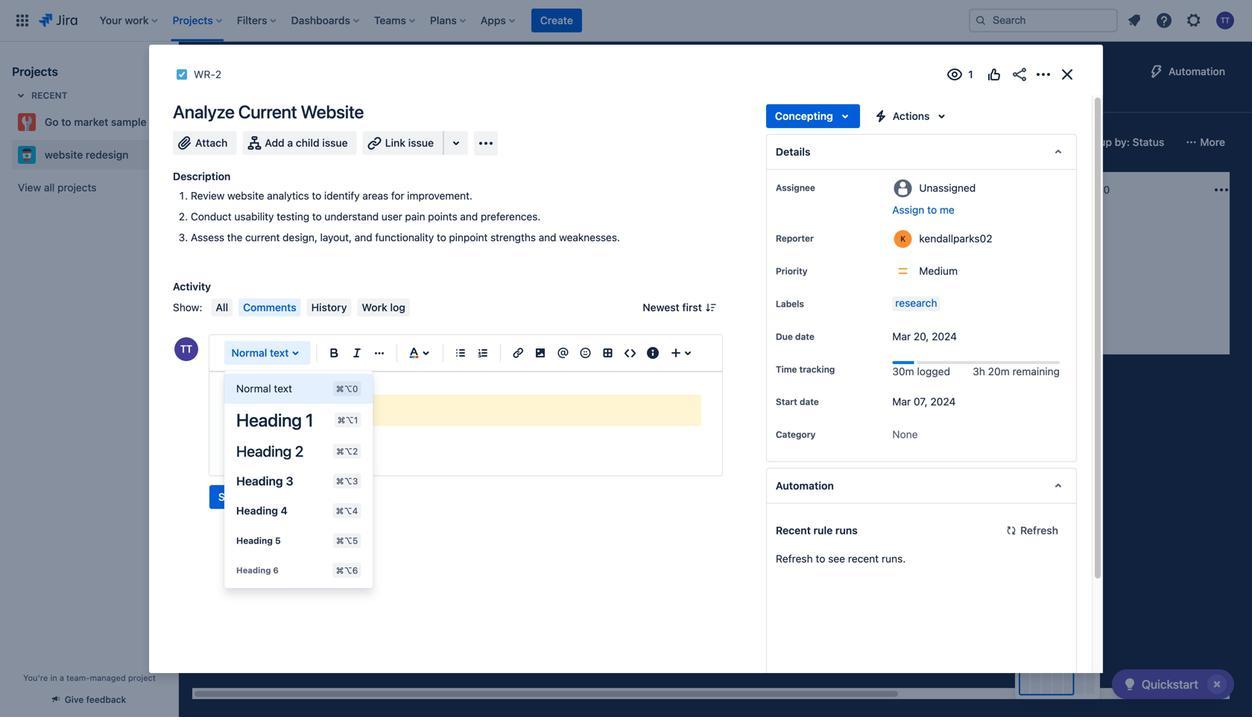 Task type: describe. For each thing, give the bounding box(es) containing it.
heading 6
[[236, 566, 279, 576]]

primary element
[[9, 0, 957, 41]]

to down points
[[437, 231, 446, 244]]

task image inside analyze current website "dialog"
[[176, 69, 188, 80]]

Comment - Main content area, start typing to enter text. text field
[[230, 395, 701, 455]]

quickstart
[[1142, 678, 1198, 692]]

Search board text field
[[198, 132, 312, 153]]

automation image
[[1148, 63, 1166, 80]]

close image
[[1058, 66, 1076, 83]]

more formatting image
[[371, 344, 388, 362]]

assess the current design, layout, and functionality to pinpoint strengths and weaknesses.
[[191, 231, 620, 244]]

automation inside button
[[1169, 65, 1225, 78]]

to inside button
[[927, 204, 937, 216]]

feedback
[[86, 695, 126, 705]]

concepting
[[775, 110, 833, 122]]

attach
[[195, 137, 228, 149]]

complete 1
[[220, 184, 277, 196]]

newest first button
[[634, 299, 723, 317]]

date for due date
[[795, 332, 814, 342]]

priority
[[776, 266, 807, 276]]

⌘⌥6
[[336, 566, 358, 576]]

go to market sample link
[[12, 107, 161, 137]]

actions
[[893, 110, 930, 122]]

mar 07, 2024
[[892, 396, 956, 408]]

usability
[[234, 211, 274, 223]]

heading 1 group
[[224, 374, 373, 586]]

heading 1
[[236, 410, 314, 431]]

a/b testing
[[420, 223, 473, 235]]

to
[[430, 185, 442, 195]]

automation element
[[766, 468, 1077, 504]]

none
[[892, 428, 918, 441]]

2 horizontal spatial and
[[539, 231, 556, 244]]

automation button
[[1142, 60, 1234, 83]]

wr-2
[[194, 68, 221, 80]]

panel warning image
[[236, 403, 254, 421]]

1 issue from the left
[[322, 137, 348, 149]]

testing
[[1060, 185, 1097, 195]]

normal inside the heading 1 group
[[236, 383, 271, 395]]

1 horizontal spatial task image
[[630, 292, 642, 304]]

create banner
[[0, 0, 1252, 42]]

first
[[682, 301, 702, 314]]

⌘⌥3
[[336, 476, 358, 487]]

2 for heading 2
[[295, 443, 304, 460]]

normal inside popup button
[[231, 347, 267, 359]]

analyze
[[173, 101, 234, 122]]

team-
[[66, 674, 90, 683]]

reports link
[[759, 86, 804, 113]]

work
[[362, 301, 387, 314]]

give
[[65, 695, 84, 705]]

all button
[[211, 299, 233, 317]]

functionality
[[375, 231, 434, 244]]

bullet list ⌘⇧8 image
[[452, 344, 469, 362]]

medium image
[[791, 292, 803, 304]]

a/b
[[420, 223, 437, 235]]

link image
[[509, 344, 527, 362]]

link issue
[[385, 137, 434, 149]]

managed
[[90, 674, 126, 683]]

add people image
[[383, 133, 401, 151]]

analytics
[[267, 190, 309, 202]]

mar 20, 2024
[[892, 331, 957, 343]]

testing inside analyze current website "dialog"
[[277, 211, 309, 223]]

give feedback button
[[44, 688, 135, 712]]

2024 for mar 07, 2024
[[930, 396, 956, 408]]

category
[[776, 430, 816, 440]]

check image
[[1121, 676, 1139, 694]]

activity
[[173, 281, 211, 293]]

all
[[216, 301, 228, 314]]

quickstart button
[[1112, 670, 1234, 700]]

view all projects link
[[12, 174, 167, 201]]

1 right complete
[[272, 184, 277, 196]]

conduct
[[191, 211, 232, 223]]

2 for wr-2
[[215, 68, 221, 80]]

1 inside group
[[305, 410, 314, 431]]

wr-2 link
[[194, 66, 221, 83]]

summary
[[200, 94, 247, 106]]

code snippet image
[[621, 344, 639, 362]]

3h 20m remaining
[[973, 366, 1060, 378]]

text inside normal text popup button
[[270, 347, 289, 359]]

bold ⌘b image
[[325, 344, 343, 362]]

me
[[940, 204, 955, 216]]

tracking
[[799, 364, 835, 375]]

unassigned
[[919, 182, 976, 194]]

west is best
[[230, 438, 285, 452]]

0 horizontal spatial website
[[45, 149, 83, 161]]

in
[[50, 674, 57, 683]]

strengths
[[490, 231, 536, 244]]

comments
[[243, 301, 296, 314]]

show subtasks image
[[877, 292, 895, 310]]

4
[[281, 505, 287, 517]]

heading for heading 4
[[236, 505, 278, 517]]

attach button
[[173, 131, 237, 155]]

go
[[45, 116, 59, 128]]

wr-
[[194, 68, 215, 80]]

automation inside analyze current website "dialog"
[[776, 480, 834, 492]]

calendar link
[[344, 86, 394, 113]]

heading for heading 2
[[236, 443, 292, 460]]

the
[[227, 231, 242, 244]]

prototyping
[[841, 223, 897, 235]]

⌘⌥5
[[336, 536, 358, 546]]

current
[[238, 101, 297, 122]]

heading 2
[[236, 443, 304, 460]]

medium
[[919, 265, 958, 277]]

start date
[[776, 397, 819, 407]]

analyze current website dialog
[[149, 45, 1103, 718]]

more information about this user image
[[894, 230, 912, 248]]

understand
[[324, 211, 379, 223]]

italic ⌘i image
[[348, 344, 366, 362]]

1 vertical spatial testing
[[440, 223, 473, 235]]

due date
[[776, 332, 814, 342]]

assignee
[[776, 183, 815, 193]]

3h
[[973, 366, 985, 378]]



Task type: vqa. For each thing, say whether or not it's contained in the screenshot.


Task type: locate. For each thing, give the bounding box(es) containing it.
0 vertical spatial text
[[270, 347, 289, 359]]

0 vertical spatial website
[[45, 149, 83, 161]]

link issue button
[[363, 131, 444, 155]]

goals
[[243, 223, 269, 235]]

1 vertical spatial mar
[[892, 396, 911, 408]]

1
[[272, 184, 277, 196], [463, 184, 467, 196], [888, 184, 893, 196], [305, 410, 314, 431]]

normal text button
[[224, 337, 310, 370]]

⌘⌥1
[[337, 415, 358, 426]]

⌘⌥0
[[336, 384, 358, 394]]

preferences.
[[481, 211, 541, 223]]

1 vertical spatial task image
[[630, 292, 642, 304]]

mention image
[[554, 344, 572, 362]]

menu bar inside analyze current website "dialog"
[[208, 299, 413, 317]]

add a child issue button
[[242, 131, 357, 155]]

points
[[428, 211, 457, 223]]

calendar
[[347, 94, 391, 106]]

3
[[286, 474, 293, 489]]

redesign
[[86, 149, 129, 161]]

1 vertical spatial website
[[227, 190, 264, 202]]

projects
[[57, 181, 97, 194]]

2 issue from the left
[[408, 137, 434, 149]]

save button
[[209, 485, 251, 509]]

2
[[215, 68, 221, 80], [295, 443, 304, 460]]

2 mar from the top
[[892, 396, 911, 408]]

0 vertical spatial mar
[[892, 331, 911, 343]]

1 left ⌘⌥1
[[305, 410, 314, 431]]

website up usability
[[227, 190, 264, 202]]

numbered list ⌘⇧7 image
[[474, 344, 492, 362]]

copy link to issue image
[[218, 68, 230, 80]]

testing 0
[[1060, 184, 1110, 196]]

1 mar from the top
[[892, 331, 911, 343]]

vote options: no one has voted for this issue yet. image
[[985, 66, 1003, 83]]

task image
[[176, 69, 188, 80], [630, 292, 642, 304]]

2 inside the heading 1 group
[[295, 443, 304, 460]]

heading
[[236, 410, 302, 431], [236, 443, 292, 460], [236, 474, 283, 489], [236, 505, 278, 517], [236, 536, 273, 546], [236, 566, 271, 576]]

30m logged
[[892, 366, 950, 378]]

1 right the do
[[463, 184, 467, 196]]

1 vertical spatial date
[[800, 397, 819, 407]]

0 vertical spatial 2024
[[932, 331, 957, 343]]

do
[[444, 185, 457, 195]]

1 vertical spatial a
[[59, 674, 64, 683]]

date for start date
[[800, 397, 819, 407]]

1 heading from the top
[[236, 410, 302, 431]]

heading 4
[[236, 505, 287, 517]]

automation down category
[[776, 480, 834, 492]]

a right the add
[[287, 137, 293, 149]]

1 vertical spatial 2
[[295, 443, 304, 460]]

0 horizontal spatial and
[[355, 231, 372, 244]]

jira image
[[39, 12, 77, 29], [39, 12, 77, 29]]

assign
[[892, 204, 924, 216]]

website up the view all projects
[[45, 149, 83, 161]]

create
[[540, 14, 573, 26], [1066, 220, 1099, 232], [225, 288, 258, 301], [645, 327, 678, 339], [856, 334, 888, 346]]

0 vertical spatial testing
[[277, 211, 309, 223]]

list
[[311, 94, 329, 106]]

search image
[[975, 15, 987, 26]]

heading for heading 5
[[236, 536, 273, 546]]

heading for heading 1
[[236, 410, 302, 431]]

add image, video, or file image
[[531, 344, 549, 362]]

menu bar
[[208, 299, 413, 317]]

tab list containing board
[[188, 86, 995, 113]]

actions image
[[1034, 66, 1052, 83]]

testing
[[277, 211, 309, 223], [440, 223, 473, 235]]

review
[[191, 190, 225, 202]]

layout,
[[320, 231, 352, 244]]

and down conduct usability testing to understand user pain points and preferences.
[[355, 231, 372, 244]]

to
[[61, 116, 71, 128], [312, 190, 321, 202], [927, 204, 937, 216], [312, 211, 322, 223], [437, 231, 446, 244]]

due
[[776, 332, 793, 342]]

pain
[[405, 211, 425, 223]]

1 horizontal spatial website
[[227, 190, 264, 202]]

assign to me button
[[892, 203, 1061, 218]]

actions button
[[866, 104, 956, 128]]

save group
[[209, 485, 306, 509]]

2 up summary
[[215, 68, 221, 80]]

details
[[776, 146, 811, 158]]

areas
[[362, 190, 388, 202]]

automation
[[1169, 65, 1225, 78], [776, 480, 834, 492]]

1 horizontal spatial testing
[[440, 223, 473, 235]]

0 horizontal spatial issue
[[322, 137, 348, 149]]

mar for mar 07, 2024
[[892, 396, 911, 408]]

add app image
[[477, 135, 495, 152]]

time
[[776, 364, 797, 375]]

and up pinpoint
[[460, 211, 478, 223]]

1 vertical spatial automation
[[776, 480, 834, 492]]

1 horizontal spatial automation
[[1169, 65, 1225, 78]]

text inside the heading 1 group
[[274, 383, 292, 395]]

normal up panel warning image
[[236, 383, 271, 395]]

testing down the analytics
[[277, 211, 309, 223]]

0 vertical spatial automation
[[1169, 65, 1225, 78]]

reporter
[[776, 233, 814, 244]]

collapse recent projects image
[[12, 86, 30, 104]]

0 horizontal spatial task image
[[176, 69, 188, 80]]

0 horizontal spatial automation
[[776, 480, 834, 492]]

dismiss quickstart image
[[1205, 673, 1229, 697]]

0 vertical spatial normal text
[[231, 347, 289, 359]]

3 heading from the top
[[236, 474, 283, 489]]

1 vertical spatial normal text
[[236, 383, 292, 395]]

0 vertical spatial a
[[287, 137, 293, 149]]

user
[[381, 211, 402, 223]]

task image left wr-
[[176, 69, 188, 80]]

menu bar containing all
[[208, 299, 413, 317]]

newest
[[643, 301, 680, 314]]

automation right automation image at top
[[1169, 65, 1225, 78]]

30m
[[892, 366, 914, 378]]

start
[[776, 397, 797, 407]]

for
[[391, 190, 404, 202]]

to down review website analytics to identify areas for improvement.
[[312, 211, 322, 223]]

view
[[18, 181, 41, 194]]

1 vertical spatial 2024
[[930, 396, 956, 408]]

0
[[1103, 184, 1110, 196]]

assign to me
[[892, 204, 955, 216]]

a
[[287, 137, 293, 149], [59, 674, 64, 683]]

to right go on the left of the page
[[61, 116, 71, 128]]

emoji image
[[576, 344, 594, 362]]

4 heading from the top
[[236, 505, 278, 517]]

newest first
[[643, 301, 702, 314]]

logged
[[917, 366, 950, 378]]

recent
[[31, 90, 68, 101]]

west
[[230, 438, 254, 450]]

0 vertical spatial task image
[[176, 69, 188, 80]]

website
[[45, 149, 83, 161], [227, 190, 264, 202]]

2 right best
[[295, 443, 304, 460]]

issue right child
[[322, 137, 348, 149]]

summary link
[[197, 86, 250, 113]]

2024 right 07,
[[930, 396, 956, 408]]

and right strengths
[[539, 231, 556, 244]]

tab list
[[188, 86, 995, 113]]

1 vertical spatial normal
[[236, 383, 271, 395]]

research
[[895, 297, 937, 309]]

2024 for mar 20, 2024
[[932, 331, 957, 343]]

mar for mar 20, 2024
[[892, 331, 911, 343]]

reports
[[762, 94, 801, 106]]

add a child issue
[[265, 137, 348, 149]]

1 horizontal spatial 2
[[295, 443, 304, 460]]

07,
[[914, 396, 928, 408]]

date right due
[[795, 332, 814, 342]]

mar left 07,
[[892, 396, 911, 408]]

assess
[[191, 231, 224, 244]]

2 heading from the top
[[236, 443, 292, 460]]

determine
[[260, 404, 310, 417]]

2 inside analyze current website "dialog"
[[215, 68, 221, 80]]

review website analytics to identify areas for improvement.
[[191, 190, 472, 202]]

time tracking
[[776, 364, 835, 375]]

link web pages and more image
[[447, 134, 465, 152]]

text up determine
[[274, 383, 292, 395]]

1 horizontal spatial and
[[460, 211, 478, 223]]

project
[[128, 674, 156, 683]]

create button inside primary element
[[531, 9, 582, 32]]

website inside "dialog"
[[227, 190, 264, 202]]

date right start at bottom
[[800, 397, 819, 407]]

weaknesses.
[[559, 231, 620, 244]]

history button
[[307, 299, 351, 317]]

normal text inside normal text popup button
[[231, 347, 289, 359]]

a right in
[[59, 674, 64, 683]]

sample
[[111, 116, 147, 128]]

Search field
[[969, 9, 1118, 32]]

log
[[390, 301, 405, 314]]

0 horizontal spatial a
[[59, 674, 64, 683]]

task image left newest
[[630, 292, 642, 304]]

1 horizontal spatial a
[[287, 137, 293, 149]]

6 heading from the top
[[236, 566, 271, 576]]

normal text down comments button at top
[[231, 347, 289, 359]]

1 vertical spatial text
[[274, 383, 292, 395]]

comments button
[[239, 299, 301, 317]]

normal text up panel warning image
[[236, 383, 292, 395]]

mar left 20,
[[892, 331, 911, 343]]

market
[[74, 116, 108, 128]]

1 horizontal spatial issue
[[408, 137, 434, 149]]

link
[[385, 137, 405, 149]]

show:
[[173, 301, 202, 314]]

0 vertical spatial date
[[795, 332, 814, 342]]

concepting button
[[766, 104, 860, 128]]

a inside add a child issue button
[[287, 137, 293, 149]]

0 horizontal spatial 2
[[215, 68, 221, 80]]

0 vertical spatial 2
[[215, 68, 221, 80]]

text down comments button at top
[[270, 347, 289, 359]]

heading for heading 3
[[236, 474, 283, 489]]

complete
[[220, 185, 266, 195]]

info panel image
[[644, 344, 662, 362]]

issue right link
[[408, 137, 434, 149]]

0 horizontal spatial testing
[[277, 211, 309, 223]]

1 up assign
[[888, 184, 893, 196]]

to do 1
[[430, 184, 467, 196]]

current
[[245, 231, 280, 244]]

0 vertical spatial normal
[[231, 347, 267, 359]]

normal down comments button at top
[[231, 347, 267, 359]]

create inside create button
[[540, 14, 573, 26]]

testing down points
[[440, 223, 473, 235]]

table image
[[599, 344, 617, 362]]

remaining
[[1012, 366, 1060, 378]]

2024 right 20,
[[932, 331, 957, 343]]

website redesign link
[[12, 140, 161, 170]]

to left identify
[[312, 190, 321, 202]]

details element
[[766, 134, 1077, 170]]

normal text inside the heading 1 group
[[236, 383, 292, 395]]

5 heading from the top
[[236, 536, 273, 546]]

define goals
[[210, 223, 269, 235]]

to left me
[[927, 204, 937, 216]]

heading for heading 6
[[236, 566, 271, 576]]

20m
[[988, 366, 1010, 378]]



